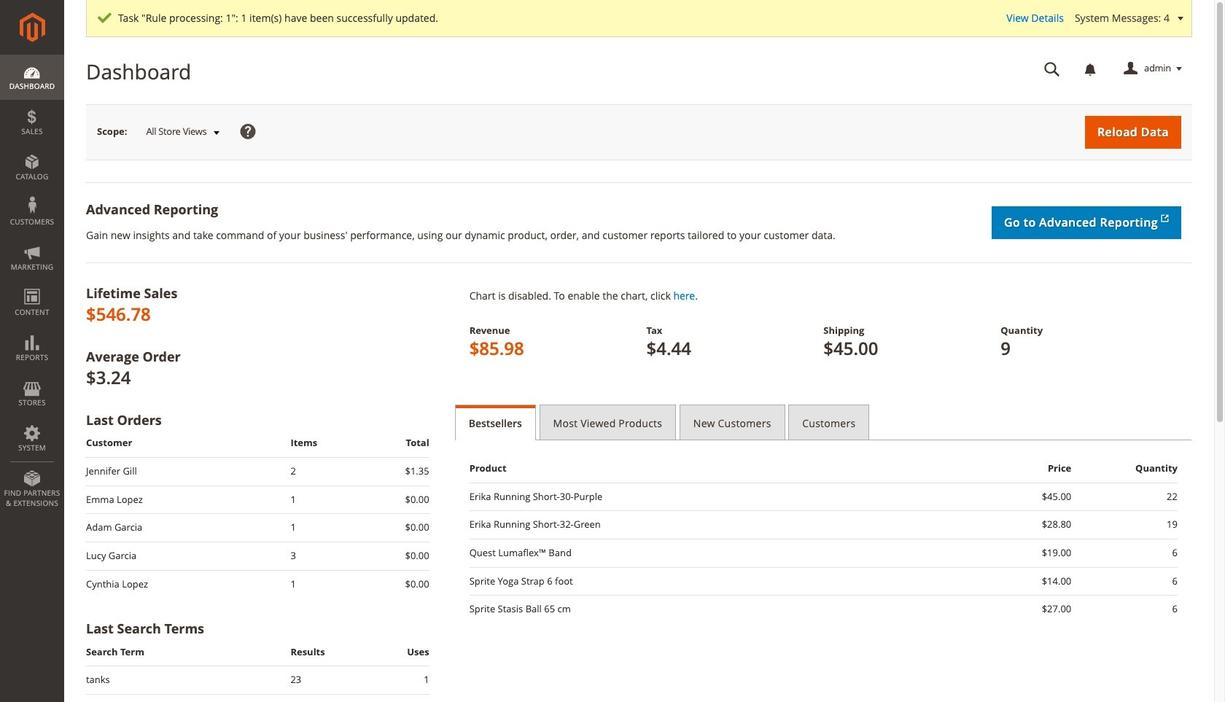Task type: locate. For each thing, give the bounding box(es) containing it.
tab list
[[455, 405, 1193, 441]]

magento admin panel image
[[19, 12, 45, 42]]

menu bar
[[0, 55, 64, 516]]

None text field
[[1034, 56, 1071, 82]]



